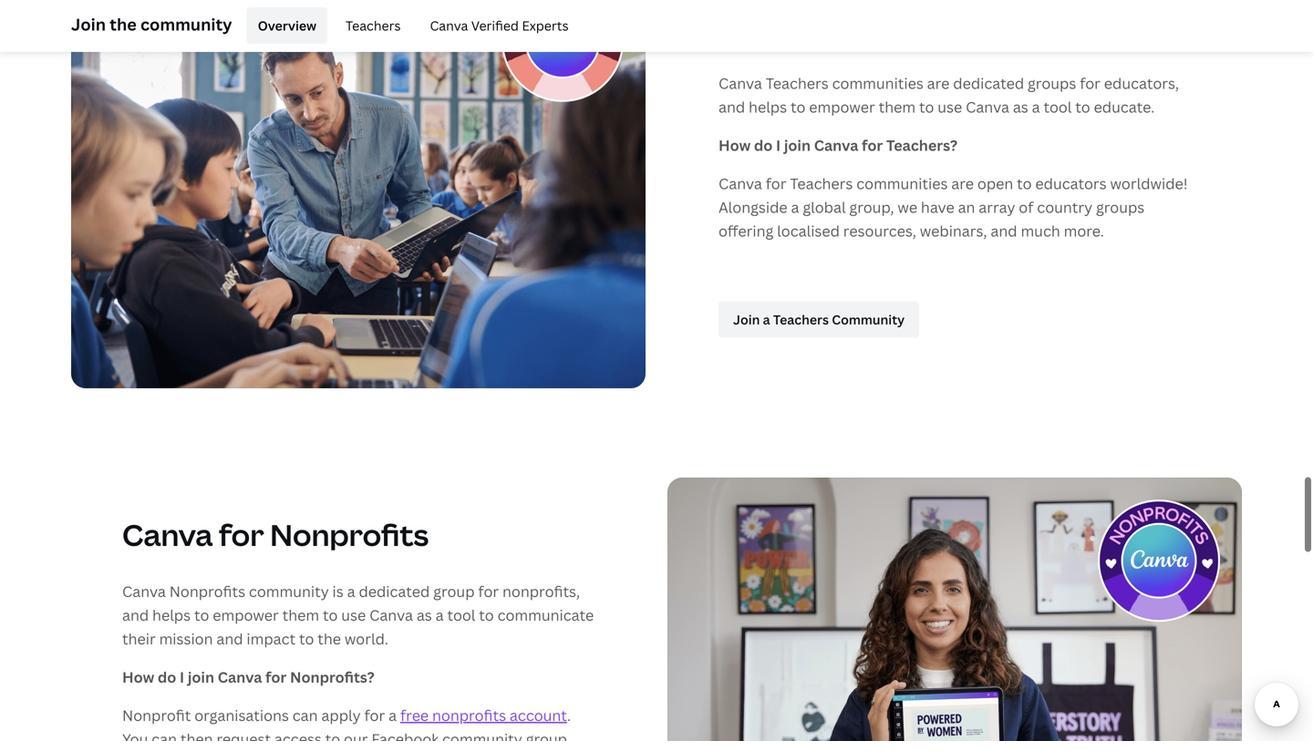 Task type: describe. For each thing, give the bounding box(es) containing it.
a down group
[[436, 606, 444, 625]]

are inside canva teachers communities are dedicated groups for educators, and helps to empower them to use canva as a tool to educate.
[[927, 74, 950, 93]]

teachers left community at top
[[773, 311, 829, 329]]

mission
[[159, 630, 213, 649]]

a down offering
[[763, 311, 770, 329]]

a left free
[[389, 706, 397, 726]]

as inside canva nonprofits community is a dedicated group for nonprofits, and helps to empower them to use canva as a tool to communicate their mission and impact to the world.
[[417, 606, 432, 625]]

the inside canva nonprofits community is a dedicated group for nonprofits, and helps to empower them to use canva as a tool to communicate their mission and impact to the world.
[[318, 630, 341, 649]]

we
[[898, 198, 918, 217]]

communities inside canva for teachers communities are open to educators worldwide! alongside a global group, we have an array of country groups offering localised resources, webinars, and much more.
[[857, 174, 948, 194]]

nonprofit
[[122, 706, 191, 726]]

helps inside canva nonprofits community is a dedicated group for nonprofits, and helps to empower them to use canva as a tool to communicate their mission and impact to the world.
[[152, 606, 191, 625]]

groups inside canva for teachers communities are open to educators worldwide! alongside a global group, we have an array of country groups offering localised resources, webinars, and much more.
[[1096, 198, 1145, 217]]

are inside canva for teachers communities are open to educators worldwide! alongside a global group, we have an array of country groups offering localised resources, webinars, and much more.
[[952, 174, 974, 194]]

1 horizontal spatial nonprofits
[[270, 516, 429, 555]]

webinars,
[[920, 221, 987, 241]]

educators
[[1036, 174, 1107, 194]]

communicate
[[498, 606, 594, 625]]

can for apply
[[293, 706, 318, 726]]

global
[[803, 198, 846, 217]]

how for how do i join canva for teachers?
[[719, 136, 751, 155]]

.
[[567, 706, 571, 726]]

join for to
[[784, 136, 811, 155]]

join a teachers community link
[[719, 302, 920, 338]]

nonprofits
[[432, 706, 506, 726]]

i for to
[[776, 136, 781, 155]]

community
[[832, 311, 905, 329]]

i for helps
[[180, 668, 184, 688]]

experts
[[522, 17, 569, 34]]

organisations
[[194, 706, 289, 726]]

join for join the community
[[71, 13, 106, 36]]

alongside
[[719, 198, 788, 217]]

have
[[921, 198, 955, 217]]

worldwide!
[[1111, 174, 1188, 194]]

free
[[400, 706, 429, 726]]

world.
[[345, 630, 389, 649]]

more.
[[1064, 221, 1105, 241]]

nonprofits?
[[290, 668, 375, 688]]

nonprofits inside canva nonprofits community is a dedicated group for nonprofits, and helps to empower them to use canva as a tool to communicate their mission and impact to the world.
[[169, 582, 245, 602]]

verified
[[471, 17, 519, 34]]

as inside canva teachers communities are dedicated groups for educators, and helps to empower them to use canva as a tool to educate.
[[1013, 97, 1029, 117]]

teachers?
[[887, 136, 958, 155]]

a right 'is' on the left bottom of the page
[[347, 582, 355, 602]]

0 horizontal spatial the
[[110, 13, 137, 36]]

teachers inside canva teachers communities are dedicated groups for educators, and helps to empower them to use canva as a tool to educate.
[[766, 74, 829, 93]]

group
[[433, 582, 475, 602]]

array
[[979, 198, 1016, 217]]

canva verified experts link
[[419, 7, 580, 44]]

request
[[217, 730, 271, 742]]

community for the
[[140, 13, 232, 36]]

their
[[122, 630, 156, 649]]

educators,
[[1104, 74, 1179, 93]]

open
[[978, 174, 1014, 194]]

empower inside canva teachers communities are dedicated groups for educators, and helps to empower them to use canva as a tool to educate.
[[809, 97, 875, 117]]

teachers inside 'link'
[[346, 17, 401, 34]]



Task type: locate. For each thing, give the bounding box(es) containing it.
0 vertical spatial community
[[140, 13, 232, 36]]

join down mission
[[188, 668, 214, 688]]

dedicated up teachers?
[[953, 74, 1024, 93]]

canva for teachers communities are open to educators worldwide! alongside a global group, we have an array of country groups offering localised resources, webinars, and much more.
[[719, 174, 1188, 241]]

0 horizontal spatial join
[[71, 13, 106, 36]]

can inside . you can then request access to our facebook community grou
[[152, 730, 177, 742]]

1 horizontal spatial tool
[[1044, 97, 1072, 117]]

1 horizontal spatial join
[[733, 311, 760, 329]]

0 vertical spatial empower
[[809, 97, 875, 117]]

dedicated up world.
[[359, 582, 430, 602]]

then
[[180, 730, 213, 742]]

do up nonprofit
[[158, 668, 176, 688]]

and inside canva for teachers communities are open to educators worldwide! alongside a global group, we have an array of country groups offering localised resources, webinars, and much more.
[[991, 221, 1018, 241]]

0 horizontal spatial do
[[158, 668, 176, 688]]

to
[[791, 97, 806, 117], [919, 97, 934, 117], [1076, 97, 1091, 117], [1017, 174, 1032, 194], [194, 606, 209, 625], [323, 606, 338, 625], [479, 606, 494, 625], [299, 630, 314, 649], [325, 730, 340, 742]]

1 horizontal spatial are
[[952, 174, 974, 194]]

join
[[71, 13, 106, 36], [733, 311, 760, 329]]

groups
[[1028, 74, 1077, 93], [1096, 198, 1145, 217]]

to left communicate
[[479, 606, 494, 625]]

community inside canva nonprofits community is a dedicated group for nonprofits, and helps to empower them to use canva as a tool to communicate their mission and impact to the world.
[[249, 582, 329, 602]]

0 horizontal spatial tool
[[447, 606, 476, 625]]

1 horizontal spatial do
[[754, 136, 773, 155]]

a up the 'localised'
[[791, 198, 799, 217]]

1 vertical spatial as
[[417, 606, 432, 625]]

canva nonprofits community is a dedicated group for nonprofits, and helps to empower them to use canva as a tool to communicate their mission and impact to the world.
[[122, 582, 594, 649]]

teachers link
[[335, 7, 412, 44]]

1 horizontal spatial i
[[776, 136, 781, 155]]

communities up the we
[[857, 174, 948, 194]]

0 vertical spatial how
[[719, 136, 751, 155]]

how up alongside
[[719, 136, 751, 155]]

0 vertical spatial are
[[927, 74, 950, 93]]

1 horizontal spatial as
[[1013, 97, 1029, 117]]

them inside canva teachers communities are dedicated groups for educators, and helps to empower them to use canva as a tool to educate.
[[879, 97, 916, 117]]

1 horizontal spatial join
[[784, 136, 811, 155]]

teachers up how do i join canva for teachers?
[[766, 74, 829, 93]]

1 vertical spatial helps
[[152, 606, 191, 625]]

0 horizontal spatial are
[[927, 74, 950, 93]]

1 vertical spatial the
[[318, 630, 341, 649]]

use inside canva teachers communities are dedicated groups for educators, and helps to empower them to use canva as a tool to educate.
[[938, 97, 963, 117]]

for inside canva for teachers communities are open to educators worldwide! alongside a global group, we have an array of country groups offering localised resources, webinars, and much more.
[[766, 174, 787, 194]]

1 horizontal spatial how
[[719, 136, 751, 155]]

are up teachers?
[[927, 74, 950, 93]]

. you can then request access to our facebook community grou
[[122, 706, 571, 742]]

0 vertical spatial join
[[71, 13, 106, 36]]

a inside canva teachers communities are dedicated groups for educators, and helps to empower them to use canva as a tool to educate.
[[1032, 97, 1040, 117]]

1 horizontal spatial empower
[[809, 97, 875, 117]]

1 vertical spatial are
[[952, 174, 974, 194]]

2 horizontal spatial community
[[442, 730, 522, 742]]

0 vertical spatial can
[[293, 706, 318, 726]]

are
[[927, 74, 950, 93], [952, 174, 974, 194]]

community for nonprofits
[[249, 582, 329, 602]]

localised
[[777, 221, 840, 241]]

1 vertical spatial how
[[122, 668, 154, 688]]

to up of
[[1017, 174, 1032, 194]]

1 horizontal spatial use
[[938, 97, 963, 117]]

1 vertical spatial join
[[188, 668, 214, 688]]

how
[[719, 136, 751, 155], [122, 668, 154, 688]]

how for how do i join canva for nonprofits?
[[122, 668, 154, 688]]

helps inside canva teachers communities are dedicated groups for educators, and helps to empower them to use canva as a tool to educate.
[[749, 97, 787, 117]]

0 vertical spatial tool
[[1044, 97, 1072, 117]]

0 vertical spatial do
[[754, 136, 773, 155]]

to inside . you can then request access to our facebook community grou
[[325, 730, 340, 742]]

and inside canva teachers communities are dedicated groups for educators, and helps to empower them to use canva as a tool to educate.
[[719, 97, 745, 117]]

resources,
[[844, 221, 917, 241]]

1 vertical spatial i
[[180, 668, 184, 688]]

to down apply
[[325, 730, 340, 742]]

0 horizontal spatial as
[[417, 606, 432, 625]]

account
[[510, 706, 567, 726]]

1 vertical spatial join
[[733, 311, 760, 329]]

can up access
[[293, 706, 318, 726]]

0 horizontal spatial use
[[341, 606, 366, 625]]

1 horizontal spatial groups
[[1096, 198, 1145, 217]]

canva verified experts
[[430, 17, 569, 34]]

join
[[784, 136, 811, 155], [188, 668, 214, 688]]

a up educators
[[1032, 97, 1040, 117]]

a
[[1032, 97, 1040, 117], [791, 198, 799, 217], [763, 311, 770, 329], [347, 582, 355, 602], [436, 606, 444, 625], [389, 706, 397, 726]]

helps
[[749, 97, 787, 117], [152, 606, 191, 625]]

1 vertical spatial empower
[[213, 606, 279, 625]]

tool inside canva teachers communities are dedicated groups for educators, and helps to empower them to use canva as a tool to educate.
[[1044, 97, 1072, 117]]

do for helps
[[754, 136, 773, 155]]

to right the impact
[[299, 630, 314, 649]]

the
[[110, 13, 137, 36], [318, 630, 341, 649]]

use inside canva nonprofits community is a dedicated group for nonprofits, and helps to empower them to use canva as a tool to communicate their mission and impact to the world.
[[341, 606, 366, 625]]

do
[[754, 136, 773, 155], [158, 668, 176, 688]]

empower inside canva nonprofits community is a dedicated group for nonprofits, and helps to empower them to use canva as a tool to communicate their mission and impact to the world.
[[213, 606, 279, 625]]

you
[[122, 730, 148, 742]]

0 vertical spatial the
[[110, 13, 137, 36]]

and
[[719, 97, 745, 117], [991, 221, 1018, 241], [122, 606, 149, 625], [216, 630, 243, 649]]

join a teachers community
[[733, 311, 905, 329]]

can down nonprofit
[[152, 730, 177, 742]]

empower up the impact
[[213, 606, 279, 625]]

community inside . you can then request access to our facebook community grou
[[442, 730, 522, 742]]

0 horizontal spatial nonprofits
[[169, 582, 245, 602]]

empower
[[809, 97, 875, 117], [213, 606, 279, 625]]

1 vertical spatial nonprofits
[[169, 582, 245, 602]]

0 horizontal spatial how
[[122, 668, 154, 688]]

as
[[1013, 97, 1029, 117], [417, 606, 432, 625]]

can
[[293, 706, 318, 726], [152, 730, 177, 742]]

nonprofit organisations can apply for a free nonprofits account
[[122, 706, 567, 726]]

a inside canva for teachers communities are open to educators worldwide! alongside a global group, we have an array of country groups offering localised resources, webinars, and much more.
[[791, 198, 799, 217]]

offering
[[719, 221, 774, 241]]

0 horizontal spatial helps
[[152, 606, 191, 625]]

use up teachers?
[[938, 97, 963, 117]]

0 vertical spatial use
[[938, 97, 963, 117]]

do for and
[[158, 668, 176, 688]]

teachers right overview link at the top left
[[346, 17, 401, 34]]

for
[[1080, 74, 1101, 93], [862, 136, 883, 155], [766, 174, 787, 194], [219, 516, 264, 555], [478, 582, 499, 602], [265, 668, 287, 688], [364, 706, 385, 726]]

join for helps
[[188, 668, 214, 688]]

helps up how do i join canva for teachers?
[[749, 97, 787, 117]]

0 horizontal spatial dedicated
[[359, 582, 430, 602]]

them up teachers?
[[879, 97, 916, 117]]

tool down group
[[447, 606, 476, 625]]

0 horizontal spatial them
[[282, 606, 319, 625]]

1 horizontal spatial can
[[293, 706, 318, 726]]

join the community
[[71, 13, 232, 36]]

can for then
[[152, 730, 177, 742]]

tool inside canva nonprofits community is a dedicated group for nonprofits, and helps to empower them to use canva as a tool to communicate their mission and impact to the world.
[[447, 606, 476, 625]]

to up mission
[[194, 606, 209, 625]]

teachers inside canva for teachers communities are open to educators worldwide! alongside a global group, we have an array of country groups offering localised resources, webinars, and much more.
[[790, 174, 853, 194]]

1 vertical spatial them
[[282, 606, 319, 625]]

nonprofits up mission
[[169, 582, 245, 602]]

teachers up global
[[790, 174, 853, 194]]

nonprofits,
[[503, 582, 580, 602]]

0 vertical spatial i
[[776, 136, 781, 155]]

i
[[776, 136, 781, 155], [180, 668, 184, 688]]

0 horizontal spatial groups
[[1028, 74, 1077, 93]]

how down the their
[[122, 668, 154, 688]]

menu bar
[[240, 7, 580, 44]]

for inside canva nonprofits community is a dedicated group for nonprofits, and helps to empower them to use canva as a tool to communicate their mission and impact to the world.
[[478, 582, 499, 602]]

communities up how do i join canva for teachers?
[[832, 74, 924, 93]]

to down 'is' on the left bottom of the page
[[323, 606, 338, 625]]

0 horizontal spatial empower
[[213, 606, 279, 625]]

i down mission
[[180, 668, 184, 688]]

0 horizontal spatial i
[[180, 668, 184, 688]]

1 horizontal spatial helps
[[749, 97, 787, 117]]

free nonprofits account link
[[400, 706, 567, 726]]

0 vertical spatial them
[[879, 97, 916, 117]]

groups down worldwide! in the top of the page
[[1096, 198, 1145, 217]]

1 vertical spatial communities
[[857, 174, 948, 194]]

them inside canva nonprofits community is a dedicated group for nonprofits, and helps to empower them to use canva as a tool to communicate their mission and impact to the world.
[[282, 606, 319, 625]]

join for join a teachers community
[[733, 311, 760, 329]]

0 vertical spatial as
[[1013, 97, 1029, 117]]

tool left educate.
[[1044, 97, 1072, 117]]

how do i join canva for teachers?
[[719, 136, 958, 155]]

for inside canva teachers communities are dedicated groups for educators, and helps to empower them to use canva as a tool to educate.
[[1080, 74, 1101, 93]]

them
[[879, 97, 916, 117], [282, 606, 319, 625]]

1 horizontal spatial them
[[879, 97, 916, 117]]

groups inside canva teachers communities are dedicated groups for educators, and helps to empower them to use canva as a tool to educate.
[[1028, 74, 1077, 93]]

nonprofits up 'is' on the left bottom of the page
[[270, 516, 429, 555]]

much
[[1021, 221, 1061, 241]]

educate.
[[1094, 97, 1155, 117]]

access
[[274, 730, 322, 742]]

menu bar containing overview
[[240, 7, 580, 44]]

groups left educators,
[[1028, 74, 1077, 93]]

community
[[140, 13, 232, 36], [249, 582, 329, 602], [442, 730, 522, 742]]

use
[[938, 97, 963, 117], [341, 606, 366, 625]]

to up teachers?
[[919, 97, 934, 117]]

use up world.
[[341, 606, 366, 625]]

i up alongside
[[776, 136, 781, 155]]

0 vertical spatial nonprofits
[[270, 516, 429, 555]]

communities inside canva teachers communities are dedicated groups for educators, and helps to empower them to use canva as a tool to educate.
[[832, 74, 924, 93]]

1 vertical spatial do
[[158, 668, 176, 688]]

canva inside menu bar
[[430, 17, 468, 34]]

to inside canva for teachers communities are open to educators worldwide! alongside a global group, we have an array of country groups offering localised resources, webinars, and much more.
[[1017, 174, 1032, 194]]

them up the impact
[[282, 606, 319, 625]]

0 vertical spatial dedicated
[[953, 74, 1024, 93]]

country
[[1037, 198, 1093, 217]]

group,
[[850, 198, 894, 217]]

canva inside canva for teachers communities are open to educators worldwide! alongside a global group, we have an array of country groups offering localised resources, webinars, and much more.
[[719, 174, 762, 194]]

impact
[[247, 630, 296, 649]]

0 horizontal spatial can
[[152, 730, 177, 742]]

1 vertical spatial groups
[[1096, 198, 1145, 217]]

overview
[[258, 17, 317, 34]]

empower up how do i join canva for teachers?
[[809, 97, 875, 117]]

0 vertical spatial communities
[[832, 74, 924, 93]]

our
[[344, 730, 368, 742]]

0 vertical spatial helps
[[749, 97, 787, 117]]

1 vertical spatial can
[[152, 730, 177, 742]]

helps up mission
[[152, 606, 191, 625]]

dedicated inside canva nonprofits community is a dedicated group for nonprofits, and helps to empower them to use canva as a tool to communicate their mission and impact to the world.
[[359, 582, 430, 602]]

canva teachers communities are dedicated groups for educators, and helps to empower them to use canva as a tool to educate.
[[719, 74, 1179, 117]]

2 vertical spatial community
[[442, 730, 522, 742]]

0 horizontal spatial community
[[140, 13, 232, 36]]

do up alongside
[[754, 136, 773, 155]]

is
[[333, 582, 344, 602]]

canva
[[430, 17, 468, 34], [719, 74, 762, 93], [966, 97, 1010, 117], [814, 136, 859, 155], [719, 174, 762, 194], [122, 516, 213, 555], [122, 582, 166, 602], [369, 606, 413, 625], [218, 668, 262, 688]]

canva for nonprofits
[[122, 516, 429, 555]]

an
[[958, 198, 975, 217]]

dedicated inside canva teachers communities are dedicated groups for educators, and helps to empower them to use canva as a tool to educate.
[[953, 74, 1024, 93]]

communities
[[832, 74, 924, 93], [857, 174, 948, 194]]

overview link
[[247, 7, 328, 44]]

1 horizontal spatial dedicated
[[953, 74, 1024, 93]]

teachers
[[346, 17, 401, 34], [766, 74, 829, 93], [790, 174, 853, 194], [773, 311, 829, 329]]

1 vertical spatial use
[[341, 606, 366, 625]]

are up an
[[952, 174, 974, 194]]

to left educate.
[[1076, 97, 1091, 117]]

of
[[1019, 198, 1034, 217]]

to up how do i join canva for teachers?
[[791, 97, 806, 117]]

apply
[[321, 706, 361, 726]]

facebook
[[372, 730, 439, 742]]

how do i join canva for nonprofits?
[[122, 668, 375, 688]]

0 vertical spatial groups
[[1028, 74, 1077, 93]]

dedicated
[[953, 74, 1024, 93], [359, 582, 430, 602]]

tool
[[1044, 97, 1072, 117], [447, 606, 476, 625]]

1 horizontal spatial community
[[249, 582, 329, 602]]

1 vertical spatial dedicated
[[359, 582, 430, 602]]

1 horizontal spatial the
[[318, 630, 341, 649]]

join up global
[[784, 136, 811, 155]]

nonprofits
[[270, 516, 429, 555], [169, 582, 245, 602]]

1 vertical spatial community
[[249, 582, 329, 602]]

1 vertical spatial tool
[[447, 606, 476, 625]]

0 horizontal spatial join
[[188, 668, 214, 688]]

0 vertical spatial join
[[784, 136, 811, 155]]



Task type: vqa. For each thing, say whether or not it's contained in the screenshot.
2nd YEAR
no



